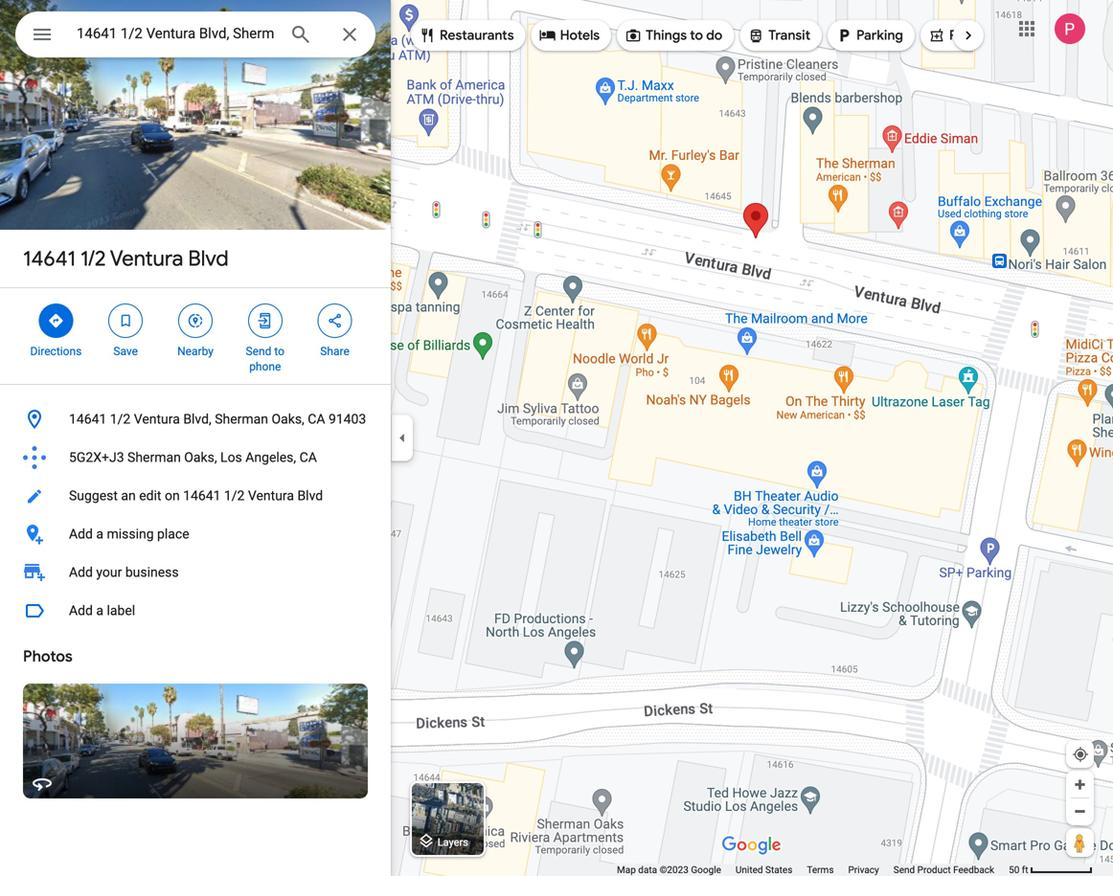 Task type: describe. For each thing, give the bounding box(es) containing it.
0 vertical spatial oaks,
[[272, 411, 304, 427]]

 transit
[[747, 25, 810, 46]]

14641 for 14641 1/2 ventura blvd
[[23, 245, 76, 272]]

united states
[[736, 865, 793, 876]]

angeles,
[[245, 450, 296, 466]]

 pharmacies
[[928, 25, 1022, 46]]

terms
[[807, 865, 834, 876]]

parking
[[856, 27, 903, 44]]

add a label button
[[0, 592, 391, 630]]

business
[[125, 565, 179, 580]]

footer inside google maps element
[[617, 864, 1009, 876]]

an
[[121, 488, 136, 504]]

transit
[[769, 27, 810, 44]]

united states button
[[736, 864, 793, 876]]

available search options for this area region
[[397, 12, 1113, 58]]

label
[[107, 603, 135, 619]]

 restaurants
[[419, 25, 514, 46]]

91403
[[329, 411, 366, 427]]

suggest an edit on 14641 1/2 ventura blvd button
[[0, 477, 391, 515]]

blvd inside button
[[297, 488, 323, 504]]

14641 1/2 ventura blvd, sherman oaks, ca 91403
[[69, 411, 366, 427]]


[[187, 310, 204, 331]]

0 vertical spatial blvd
[[188, 245, 229, 272]]

send product feedback button
[[894, 864, 994, 876]]

none field inside 14641 1/2 ventura blvd, sherman oaks, ca 91403 "field"
[[77, 22, 274, 45]]

suggest
[[69, 488, 118, 504]]

1 horizontal spatial sherman
[[215, 411, 268, 427]]

zoom in image
[[1073, 778, 1087, 792]]


[[625, 25, 642, 46]]

send for send product feedback
[[894, 865, 915, 876]]

ventura for blvd
[[110, 245, 183, 272]]

share
[[320, 345, 350, 358]]

14641 1/2 Ventura Blvd, Sherman Oaks, CA 91403 field
[[15, 11, 375, 57]]

14641 1/2 ventura blvd
[[23, 245, 229, 272]]

add a label
[[69, 603, 135, 619]]

 button
[[15, 11, 69, 61]]

add a missing place button
[[0, 515, 391, 554]]

0 horizontal spatial sherman
[[127, 450, 181, 466]]

save
[[113, 345, 138, 358]]

nearby
[[177, 345, 214, 358]]

add a missing place
[[69, 526, 189, 542]]


[[928, 25, 945, 46]]

things
[[646, 27, 687, 44]]

a for label
[[96, 603, 103, 619]]

collapse side panel image
[[392, 428, 413, 449]]


[[117, 310, 134, 331]]

map data ©2023 google
[[617, 865, 721, 876]]

show street view coverage image
[[1066, 829, 1094, 857]]

to inside send to phone
[[274, 345, 285, 358]]

layers
[[438, 837, 468, 849]]

blvd,
[[183, 411, 211, 427]]


[[47, 310, 65, 331]]

feedback
[[953, 865, 994, 876]]

5g2x+j3 sherman oaks, los angeles, ca button
[[0, 439, 391, 477]]

actions for 14641 1/2 ventura blvd region
[[0, 288, 391, 384]]

 parking
[[835, 25, 903, 46]]

phone
[[249, 360, 281, 374]]


[[257, 310, 274, 331]]

google account: payton hansen  
(payton.hansen@adept.ai) image
[[1055, 14, 1085, 44]]



Task type: vqa. For each thing, say whether or not it's contained in the screenshot.
3rd Add from the bottom of the 14641 1/2 Ventura Blvd main content
yes



Task type: locate. For each thing, give the bounding box(es) containing it.
ca
[[308, 411, 325, 427], [299, 450, 317, 466]]

 search field
[[15, 11, 375, 61]]

3 add from the top
[[69, 603, 93, 619]]

5g2x+j3 sherman oaks, los angeles, ca
[[69, 450, 317, 466]]

ventura inside button
[[248, 488, 294, 504]]

1 horizontal spatial 1/2
[[110, 411, 131, 427]]

2 vertical spatial 1/2
[[224, 488, 245, 504]]

missing
[[107, 526, 154, 542]]

ca left 91403
[[308, 411, 325, 427]]

restaurants
[[440, 27, 514, 44]]

a inside add a label button
[[96, 603, 103, 619]]

to left the "do"
[[690, 27, 703, 44]]

1 a from the top
[[96, 526, 103, 542]]

suggest an edit on 14641 1/2 ventura blvd
[[69, 488, 323, 504]]

2 vertical spatial ventura
[[248, 488, 294, 504]]

next page image
[[960, 27, 977, 44]]

a left missing
[[96, 526, 103, 542]]

directions
[[30, 345, 82, 358]]

add for add a label
[[69, 603, 93, 619]]

14641 right on on the left bottom of page
[[183, 488, 221, 504]]

1 add from the top
[[69, 526, 93, 542]]

add left label
[[69, 603, 93, 619]]

add
[[69, 526, 93, 542], [69, 565, 93, 580], [69, 603, 93, 619]]

1 horizontal spatial blvd
[[297, 488, 323, 504]]

a inside add a missing place button
[[96, 526, 103, 542]]

14641
[[23, 245, 76, 272], [69, 411, 107, 427], [183, 488, 221, 504]]

0 horizontal spatial to
[[274, 345, 285, 358]]

blvd
[[188, 245, 229, 272], [297, 488, 323, 504]]

5g2x+j3
[[69, 450, 124, 466]]

sherman up edit
[[127, 450, 181, 466]]

pharmacies
[[949, 27, 1022, 44]]

to up phone
[[274, 345, 285, 358]]

send product feedback
[[894, 865, 994, 876]]

place
[[157, 526, 189, 542]]

2 add from the top
[[69, 565, 93, 580]]

2 vertical spatial 14641
[[183, 488, 221, 504]]

©2023
[[660, 865, 689, 876]]

0 vertical spatial 1/2
[[80, 245, 106, 272]]

ventura for blvd,
[[134, 411, 180, 427]]

1 vertical spatial ventura
[[134, 411, 180, 427]]

0 vertical spatial sherman
[[215, 411, 268, 427]]

ventura down angeles,
[[248, 488, 294, 504]]

ventura up  at the left of the page
[[110, 245, 183, 272]]


[[835, 25, 853, 46]]

los
[[220, 450, 242, 466]]

add for add a missing place
[[69, 526, 93, 542]]


[[747, 25, 765, 46]]

None field
[[77, 22, 274, 45]]

14641 1/2 ventura blvd main content
[[0, 0, 391, 876]]

to
[[690, 27, 703, 44], [274, 345, 285, 358]]

0 horizontal spatial 1/2
[[80, 245, 106, 272]]

0 vertical spatial add
[[69, 526, 93, 542]]

add your business
[[69, 565, 179, 580]]

1 vertical spatial blvd
[[297, 488, 323, 504]]


[[419, 25, 436, 46]]

zoom out image
[[1073, 805, 1087, 819]]

1/2 inside button
[[224, 488, 245, 504]]

add left your at bottom left
[[69, 565, 93, 580]]

14641 for 14641 1/2 ventura blvd, sherman oaks, ca 91403
[[69, 411, 107, 427]]

1/2 for 14641 1/2 ventura blvd, sherman oaks, ca 91403
[[110, 411, 131, 427]]

data
[[638, 865, 657, 876]]

50 ft button
[[1009, 865, 1093, 876]]

privacy button
[[848, 864, 879, 876]]


[[539, 25, 556, 46]]

1 vertical spatial ca
[[299, 450, 317, 466]]

map
[[617, 865, 636, 876]]

your
[[96, 565, 122, 580]]

photos
[[23, 647, 73, 667]]

1 vertical spatial to
[[274, 345, 285, 358]]

add for add your business
[[69, 565, 93, 580]]

50
[[1009, 865, 1020, 876]]

0 vertical spatial to
[[690, 27, 703, 44]]

1 vertical spatial a
[[96, 603, 103, 619]]

oaks,
[[272, 411, 304, 427], [184, 450, 217, 466]]

footer
[[617, 864, 1009, 876]]

1 vertical spatial oaks,
[[184, 450, 217, 466]]

1/2 inside button
[[110, 411, 131, 427]]

show your location image
[[1072, 746, 1089, 763]]

a left label
[[96, 603, 103, 619]]

0 vertical spatial send
[[246, 345, 271, 358]]

1 horizontal spatial send
[[894, 865, 915, 876]]

a for missing
[[96, 526, 103, 542]]

1 vertical spatial 1/2
[[110, 411, 131, 427]]

1 vertical spatial 14641
[[69, 411, 107, 427]]

2 a from the top
[[96, 603, 103, 619]]

to inside  things to do
[[690, 27, 703, 44]]

send inside button
[[894, 865, 915, 876]]

1 horizontal spatial to
[[690, 27, 703, 44]]

send to phone
[[246, 345, 285, 374]]

product
[[917, 865, 951, 876]]

ft
[[1022, 865, 1028, 876]]

1 horizontal spatial oaks,
[[272, 411, 304, 427]]

oaks, left los
[[184, 450, 217, 466]]

0 vertical spatial a
[[96, 526, 103, 542]]

 hotels
[[539, 25, 600, 46]]

14641 1/2 ventura blvd, sherman oaks, ca 91403 button
[[0, 400, 391, 439]]


[[326, 310, 343, 331]]

0 vertical spatial ca
[[308, 411, 325, 427]]

a
[[96, 526, 103, 542], [96, 603, 103, 619]]

14641 up  at the left top of the page
[[23, 245, 76, 272]]

1 vertical spatial sherman
[[127, 450, 181, 466]]

on
[[165, 488, 180, 504]]

sherman
[[215, 411, 268, 427], [127, 450, 181, 466]]

add your business link
[[0, 554, 391, 592]]

ventura
[[110, 245, 183, 272], [134, 411, 180, 427], [248, 488, 294, 504]]

1 vertical spatial add
[[69, 565, 93, 580]]

1/2 for 14641 1/2 ventura blvd
[[80, 245, 106, 272]]

do
[[706, 27, 723, 44]]

14641 up 5g2x+j3
[[69, 411, 107, 427]]

sherman up los
[[215, 411, 268, 427]]

 things to do
[[625, 25, 723, 46]]

united
[[736, 865, 763, 876]]

0 horizontal spatial send
[[246, 345, 271, 358]]

14641 inside 14641 1/2 ventura blvd, sherman oaks, ca 91403 button
[[69, 411, 107, 427]]

google maps element
[[0, 0, 1113, 876]]

states
[[765, 865, 793, 876]]

send up phone
[[246, 345, 271, 358]]

add down suggest
[[69, 526, 93, 542]]

hotels
[[560, 27, 600, 44]]

14641 inside suggest an edit on 14641 1/2 ventura blvd button
[[183, 488, 221, 504]]

send left product
[[894, 865, 915, 876]]

send inside send to phone
[[246, 345, 271, 358]]

terms button
[[807, 864, 834, 876]]

google
[[691, 865, 721, 876]]

oaks, up angeles,
[[272, 411, 304, 427]]

50 ft
[[1009, 865, 1028, 876]]

1/2
[[80, 245, 106, 272], [110, 411, 131, 427], [224, 488, 245, 504]]

ca right angeles,
[[299, 450, 317, 466]]

2 horizontal spatial 1/2
[[224, 488, 245, 504]]

send for send to phone
[[246, 345, 271, 358]]

0 horizontal spatial blvd
[[188, 245, 229, 272]]

2 vertical spatial add
[[69, 603, 93, 619]]

0 vertical spatial 14641
[[23, 245, 76, 272]]

ventura left blvd,
[[134, 411, 180, 427]]

edit
[[139, 488, 161, 504]]

1 vertical spatial send
[[894, 865, 915, 876]]

0 vertical spatial ventura
[[110, 245, 183, 272]]

send
[[246, 345, 271, 358], [894, 865, 915, 876]]

0 horizontal spatial oaks,
[[184, 450, 217, 466]]

privacy
[[848, 865, 879, 876]]

footer containing map data ©2023 google
[[617, 864, 1009, 876]]

ventura inside button
[[134, 411, 180, 427]]


[[31, 21, 54, 48]]



